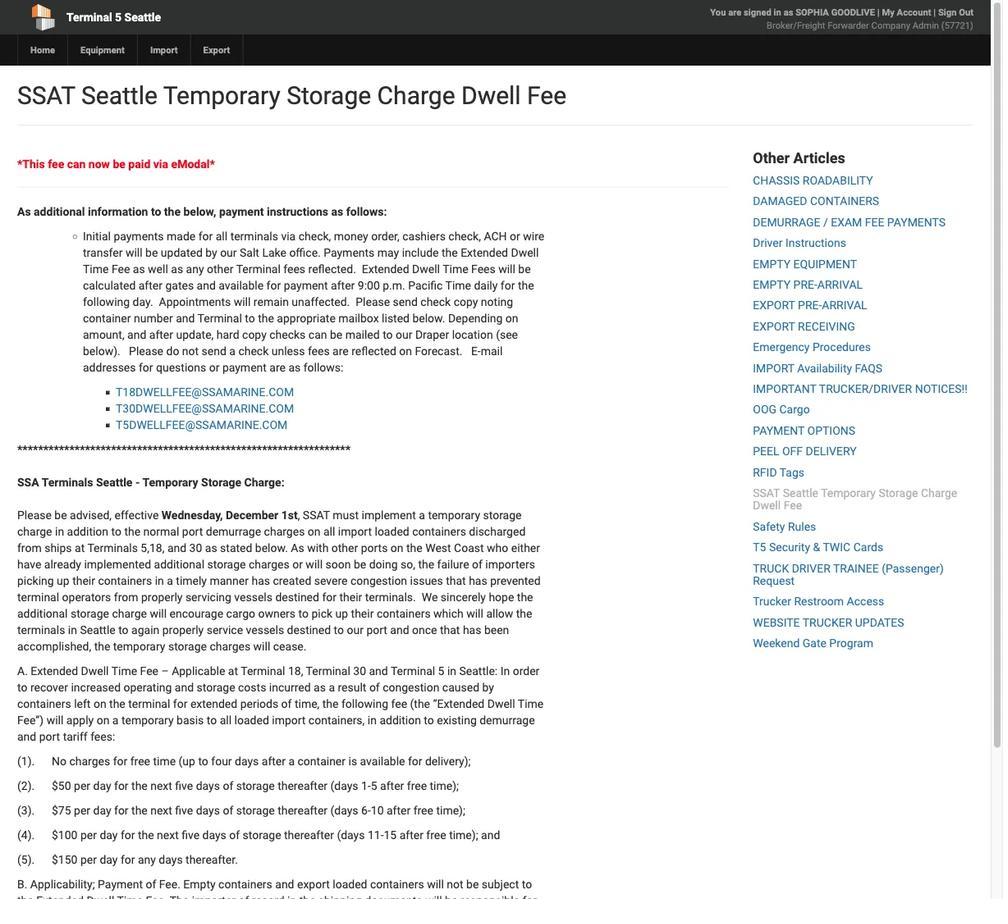 Task type: locate. For each thing, give the bounding box(es) containing it.
other articles chassis roadability damaged containers demurrage / exam fee payments driver instructions empty equipment empty pre-arrival export pre-arrival export receiving emergency procedures import availability faqs important trucker/driver notices!! oog cargo payment options peel off delivery rfid tags ssat seattle temporary storage charge dwell fee safety rules t5 security & twic cards truck driver trainee (passenger) request trucker restroom access website trucker updates weekend gate program
[[753, 149, 968, 651]]

1 vertical spatial not
[[447, 878, 464, 892]]

charges up created
[[249, 558, 290, 572]]

any up payment
[[138, 854, 156, 867]]

import inside , ssat must implement a temporary storage charge in addition to the normal port demurrage charges on all import loaded containers discharged from ships at terminals 5,18, and 30 as stated below. as with other ports on the west coast who either have already implemented additional storage charges or will soon be doing so, the failure of importers picking up their containers in a timely manner has created severe congestion issues that has prevented terminal operators from properly servicing vessels destined for their terminals.  we sincerely hope the additional storage charge will encourage cargo owners to pick up their containers which will allow the terminals in seattle to again properly service vessels destined to our port and once that has been accomplished, the temporary storage charges will cease.
[[338, 525, 372, 539]]

0 vertical spatial export
[[753, 299, 795, 313]]

available up 1- on the left of the page
[[360, 755, 405, 769]]

demurrage inside the a. extended dwell time fee – applicable at terminal 18, terminal 30 and terminal 5 in seattle: in order to recover increased operating and storage costs incurred as a result of congestion caused by containers left on the terminal for extended periods of time, the following fee (the "extended dwell time fee") will apply on a temporary basis to all loaded import containers, in addition to existing demurrage and port tariff fees:
[[480, 714, 535, 728]]

import down the time,
[[272, 714, 306, 728]]

export
[[203, 45, 230, 55]]

thereafter for 6-
[[278, 804, 328, 818]]

2 empty from the top
[[753, 278, 791, 292]]

fee inside the a. extended dwell time fee – applicable at terminal 18, terminal 30 and terminal 5 in seattle: in order to recover increased operating and storage costs incurred as a result of congestion caused by containers left on the terminal for extended periods of time, the following fee (the "extended dwell time fee") will apply on a temporary basis to all loaded import containers, in addition to existing demurrage and port tariff fees:
[[140, 665, 158, 678]]

gates
[[165, 279, 194, 293]]

1 horizontal spatial as
[[291, 542, 304, 555]]

1 vertical spatial by
[[482, 681, 494, 695]]

payment down hard at top
[[222, 361, 267, 375]]

2 vertical spatial thereafter
[[284, 829, 334, 843]]

fee. up the
[[159, 878, 181, 892]]

0 horizontal spatial send
[[202, 345, 226, 358]]

storage up extended
[[197, 681, 235, 695]]

thereafter left 1- on the left of the page
[[278, 780, 328, 793]]

2 vertical spatial five
[[182, 829, 200, 843]]

driver instructions link
[[753, 236, 846, 250]]

charge up ships
[[17, 525, 52, 539]]

seattle left -
[[96, 476, 133, 490]]

0 horizontal spatial via
[[153, 158, 168, 171]]

other up appointments
[[207, 263, 234, 276]]

0 vertical spatial following
[[83, 295, 130, 309]]

days for 11-
[[202, 829, 226, 843]]

gate
[[803, 637, 827, 651]]

0 vertical spatial charge
[[17, 525, 52, 539]]

0 vertical spatial up
[[57, 575, 70, 588]]

five for $75
[[175, 804, 193, 818]]

terminal down picking
[[17, 591, 59, 605]]

record
[[252, 895, 285, 900]]

below. right stated
[[255, 542, 288, 555]]

1 horizontal spatial send
[[393, 295, 418, 309]]

addition inside the a. extended dwell time fee – applicable at terminal 18, terminal 30 and terminal 5 in seattle: in order to recover increased operating and storage costs incurred as a result of congestion caused by containers left on the terminal for extended periods of time, the following fee (the "extended dwell time fee") will apply on a temporary basis to all loaded import containers, in addition to existing demurrage and port tariff fees:
[[380, 714, 421, 728]]

be right soon
[[354, 558, 366, 572]]

1 vertical spatial available
[[360, 755, 405, 769]]

in inside b. applicability; payment of fee. empty containers and export loaded containers will not be subject to the extended dwell time fee. the importer of record in the shipping documents will be responsible fo
[[287, 895, 297, 900]]

properly down "encourage"
[[162, 624, 204, 637]]

export
[[753, 299, 795, 313], [753, 320, 795, 333]]

(days left the 11- at the left bottom
[[337, 829, 365, 843]]

below. inside initial payments made for all terminals via check, money order, cashiers check, ach or wire transfer will be updated by our salt lake office. payments may include the extended dwell time fee as well as any other terminal fees reflected.  extended dwell time fees will be calculated after gates and available for payment after 9:00 p.m. pacific time daily for the following day.  appointments will remain unaffected.  please send check copy noting container number and terminal to the appropriate mailbox listed below. depending on amount, and after update, hard copy checks can be mailed to our draper location (see below).   please do not send a check unless fees are reflected on forecast.   e-mail addresses for questions or payment are as follows:
[[413, 312, 445, 325]]

rfid tags link
[[753, 466, 805, 479]]

0 vertical spatial import
[[338, 525, 372, 539]]

0 vertical spatial congestion
[[350, 575, 407, 588]]

0 horizontal spatial 30
[[189, 542, 202, 555]]

left
[[74, 698, 91, 711]]

0 vertical spatial time);
[[430, 780, 459, 793]]

1 vertical spatial fee.
[[146, 895, 167, 900]]

as up the time,
[[314, 681, 326, 695]]

0 horizontal spatial addition
[[67, 525, 108, 539]]

a right implement
[[419, 509, 425, 522]]

can left now at top left
[[67, 158, 86, 171]]

extended inside b. applicability; payment of fee. empty containers and export loaded containers will not be subject to the extended dwell time fee. the importer of record in the shipping documents will be responsible fo
[[36, 895, 84, 900]]

1 horizontal spatial our
[[347, 624, 364, 637]]

any inside initial payments made for all terminals via check, money order, cashiers check, ach or wire transfer will be updated by our salt lake office. payments may include the extended dwell time fee as well as any other terminal fees reflected.  extended dwell time fees will be calculated after gates and available for payment after 9:00 p.m. pacific time daily for the following day.  appointments will remain unaffected.  please send check copy noting container number and terminal to the appropriate mailbox listed below. depending on amount, and after update, hard copy checks can be mailed to our draper location (see below).   please do not send a check unless fees are reflected on forecast.   e-mail addresses for questions or payment are as follows:
[[186, 263, 204, 276]]

or up created
[[292, 558, 303, 572]]

30
[[189, 542, 202, 555], [353, 665, 366, 678]]

day right the $75 on the left of page
[[93, 804, 111, 818]]

order
[[513, 665, 540, 678]]

time); for (4).      $100 per day for the next five days of storage thereafter (days 11-15 after free time); and
[[449, 829, 478, 843]]

terminal inside terminal 5 seattle link
[[66, 10, 112, 24]]

1 horizontal spatial other
[[332, 542, 358, 555]]

payment
[[98, 878, 143, 892]]

1 vertical spatial charge
[[112, 607, 147, 621]]

fees down lake
[[284, 263, 305, 276]]

1 vertical spatial at
[[228, 665, 238, 678]]

on up so,
[[391, 542, 404, 555]]

extended inside the a. extended dwell time fee – applicable at terminal 18, terminal 30 and terminal 5 in seattle: in order to recover increased operating and storage costs incurred as a result of congestion caused by containers left on the terminal for extended periods of time, the following fee (the "extended dwell time fee") will apply on a temporary basis to all loaded import containers, in addition to existing demurrage and port tariff fees:
[[31, 665, 78, 678]]

next
[[150, 780, 172, 793], [150, 804, 172, 818], [157, 829, 179, 843]]

terminals right "ssa"
[[42, 476, 93, 490]]

0 horizontal spatial check
[[238, 345, 269, 358]]

2 vertical spatial ssat
[[303, 509, 330, 522]]

t5 security & twic cards link
[[753, 541, 883, 555]]

by right updated
[[205, 246, 217, 260]]

0 horizontal spatial ssat
[[17, 81, 75, 110]]

2 check, from the left
[[449, 230, 481, 243]]

days down four
[[196, 780, 220, 793]]

day
[[93, 780, 111, 793], [93, 804, 111, 818], [100, 829, 118, 843], [100, 854, 118, 867]]

charges down the fees:
[[69, 755, 110, 769]]

thereafter up (4).      $100 per day for the next five days of storage thereafter (days 11-15 after free time); and
[[278, 804, 328, 818]]

in right record
[[287, 895, 297, 900]]

five for $100
[[182, 829, 200, 843]]

0 vertical spatial at
[[75, 542, 85, 555]]

free for (2).      $50 per day for the next five days of storage thereafter (days 1-5 after free time);
[[407, 780, 427, 793]]

home
[[30, 45, 55, 55]]

any
[[186, 263, 204, 276], [138, 854, 156, 867]]

1 vertical spatial next
[[150, 804, 172, 818]]

not inside initial payments made for all terminals via check, money order, cashiers check, ach or wire transfer will be updated by our salt lake office. payments may include the extended dwell time fee as well as any other terminal fees reflected.  extended dwell time fees will be calculated after gates and available for payment after 9:00 p.m. pacific time daily for the following day.  appointments will remain unaffected.  please send check copy noting container number and terminal to the appropriate mailbox listed below. depending on amount, and after update, hard copy checks can be mailed to our draper location (see below).   please do not send a check unless fees are reflected on forecast.   e-mail addresses for questions or payment are as follows:
[[182, 345, 199, 358]]

0 vertical spatial empty
[[753, 257, 791, 271]]

from up 'have' at the left
[[17, 542, 42, 555]]

free for (4).      $100 per day for the next five days of storage thereafter (days 11-15 after free time); and
[[426, 829, 446, 843]]

1 horizontal spatial up
[[335, 607, 348, 621]]

per right $100
[[80, 829, 97, 843]]

0 horizontal spatial demurrage
[[206, 525, 261, 539]]

1 vertical spatial check
[[238, 345, 269, 358]]

at inside , ssat must implement a temporary storage charge in addition to the normal port demurrage charges on all import loaded containers discharged from ships at terminals 5,18, and 30 as stated below. as with other ports on the west coast who either have already implemented additional storage charges or will soon be doing so, the failure of importers picking up their containers in a timely manner has created severe congestion issues that has prevented terminal operators from properly servicing vessels destined for their terminals.  we sincerely hope the additional storage charge will encourage cargo owners to pick up their containers which will allow the terminals in seattle to again properly service vessels destined to our port and once that has been accomplished, the temporary storage charges will cease.
[[75, 542, 85, 555]]

next for $75
[[150, 804, 172, 818]]

0 vertical spatial demurrage
[[206, 525, 261, 539]]

all down extended
[[220, 714, 232, 728]]

caused
[[442, 681, 480, 695]]

terminals inside , ssat must implement a temporary storage charge in addition to the normal port demurrage charges on all import loaded containers discharged from ships at terminals 5,18, and 30 as stated below. as with other ports on the west coast who either have already implemented additional storage charges or will soon be doing so, the failure of importers picking up their containers in a timely manner has created severe congestion issues that has prevented terminal operators from properly servicing vessels destined for their terminals.  we sincerely hope the additional storage charge will encourage cargo owners to pick up their containers which will allow the terminals in seattle to again properly service vessels destined to our port and once that has been accomplished, the temporary storage charges will cease.
[[87, 542, 138, 555]]

as inside , ssat must implement a temporary storage charge in addition to the normal port demurrage charges on all import loaded containers discharged from ships at terminals 5,18, and 30 as stated below. as with other ports on the west coast who either have already implemented additional storage charges or will soon be doing so, the failure of importers picking up their containers in a timely manner has created severe congestion issues that has prevented terminal operators from properly servicing vessels destined for their terminals.  we sincerely hope the additional storage charge will encourage cargo owners to pick up their containers which will allow the terminals in seattle to again properly service vessels destined to our port and once that has been accomplished, the temporary storage charges will cease.
[[205, 542, 217, 555]]

roadability
[[803, 174, 873, 187]]

days for 6-
[[196, 804, 220, 818]]

seattle inside , ssat must implement a temporary storage charge in addition to the normal port demurrage charges on all import loaded containers discharged from ships at terminals 5,18, and 30 as stated below. as with other ports on the west coast who either have already implemented additional storage charges or will soon be doing so, the failure of importers picking up their containers in a timely manner has created severe congestion issues that has prevented terminal operators from properly servicing vessels destined for their terminals.  we sincerely hope the additional storage charge will encourage cargo owners to pick up their containers which will allow the terminals in seattle to again properly service vessels destined to our port and once that has been accomplished, the temporary storage charges will cease.
[[80, 624, 116, 637]]

temporary inside the a. extended dwell time fee – applicable at terminal 18, terminal 30 and terminal 5 in seattle: in order to recover increased operating and storage costs incurred as a result of congestion caused by containers left on the terminal for extended periods of time, the following fee (the "extended dwell time fee") will apply on a temporary basis to all loaded import containers, in addition to existing demurrage and port tariff fees:
[[121, 714, 174, 728]]

1 export from the top
[[753, 299, 795, 313]]

0 vertical spatial pre-
[[794, 278, 818, 292]]

1 vertical spatial export
[[753, 320, 795, 333]]

0 horizontal spatial loaded
[[234, 714, 269, 728]]

forwarder
[[828, 20, 869, 31]]

follows: up money in the top left of the page
[[346, 205, 387, 219]]

next for $50
[[150, 780, 172, 793]]

vessels down owners
[[246, 624, 284, 637]]

charge up again
[[112, 607, 147, 621]]

unless
[[272, 345, 305, 358]]

2 horizontal spatial are
[[728, 7, 742, 18]]

addition inside , ssat must implement a temporary storage charge in addition to the normal port demurrage charges on all import loaded containers discharged from ships at terminals 5,18, and 30 as stated below. as with other ports on the west coast who either have already implemented additional storage charges or will soon be doing so, the failure of importers picking up their containers in a timely manner has created severe congestion issues that has prevented terminal operators from properly servicing vessels destined for their terminals.  we sincerely hope the additional storage charge will encourage cargo owners to pick up their containers which will allow the terminals in seattle to again properly service vessels destined to our port and once that has been accomplished, the temporary storage charges will cease.
[[67, 525, 108, 539]]

1 vertical spatial follows:
[[304, 361, 344, 375]]

2 vertical spatial time);
[[449, 829, 478, 843]]

(days for 1-
[[330, 780, 358, 793]]

t5
[[753, 541, 766, 555]]

charges
[[264, 525, 305, 539], [249, 558, 290, 572], [210, 640, 251, 654], [69, 755, 110, 769]]

1 horizontal spatial can
[[309, 328, 327, 342]]

available down salt
[[219, 279, 264, 293]]

check
[[421, 295, 451, 309], [238, 345, 269, 358]]

payment right below,
[[219, 205, 264, 219]]

1 vertical spatial can
[[309, 328, 327, 342]]

addition
[[67, 525, 108, 539], [380, 714, 421, 728]]

1 vertical spatial five
[[175, 804, 193, 818]]

2 horizontal spatial storage
[[879, 487, 918, 500]]

2 horizontal spatial loaded
[[375, 525, 409, 539]]

thereafter up export
[[284, 829, 334, 843]]

0 vertical spatial follows:
[[346, 205, 387, 219]]

as inside you are signed in as sophia goodlive | my account | sign out broker/freight forwarder company admin (57721)
[[784, 7, 793, 18]]

be left mailed
[[330, 328, 343, 342]]

1 vertical spatial port
[[366, 624, 387, 637]]

via right the paid
[[153, 158, 168, 171]]

1 vertical spatial 5
[[438, 665, 445, 678]]

2 vertical spatial are
[[270, 361, 286, 375]]

1 vertical spatial any
[[138, 854, 156, 867]]

1 vertical spatial fees
[[308, 345, 330, 358]]

0 horizontal spatial |
[[877, 7, 880, 18]]

all inside initial payments made for all terminals via check, money order, cashiers check, ach or wire transfer will be updated by our salt lake office. payments may include the extended dwell time fee as well as any other terminal fees reflected.  extended dwell time fees will be calculated after gates and available for payment after 9:00 p.m. pacific time daily for the following day.  appointments will remain unaffected.  please send check copy noting container number and terminal to the appropriate mailbox listed below. depending on amount, and after update, hard copy checks can be mailed to our draper location (see below).   please do not send a check unless fees are reflected on forecast.   e-mail addresses for questions or payment are as follows:
[[216, 230, 228, 243]]

per
[[74, 780, 90, 793], [74, 804, 90, 818], [80, 829, 97, 843], [80, 854, 97, 867]]

2 vertical spatial port
[[39, 731, 60, 744]]

storage inside other articles chassis roadability damaged containers demurrage / exam fee payments driver instructions empty equipment empty pre-arrival export pre-arrival export receiving emergency procedures import availability faqs important trucker/driver notices!! oog cargo payment options peel off delivery rfid tags ssat seattle temporary storage charge dwell fee safety rules t5 security & twic cards truck driver trainee (passenger) request trucker restroom access website trucker updates weekend gate program
[[879, 487, 918, 500]]

will
[[126, 246, 143, 260], [498, 263, 516, 276], [234, 295, 251, 309], [306, 558, 323, 572], [150, 607, 167, 621], [466, 607, 483, 621], [253, 640, 270, 654], [47, 714, 64, 728], [427, 878, 444, 892], [425, 895, 442, 900]]

(days for 11-
[[337, 829, 365, 843]]

1 check, from the left
[[299, 230, 331, 243]]

0 vertical spatial all
[[216, 230, 228, 243]]

day for $150
[[100, 854, 118, 867]]

0 vertical spatial check
[[421, 295, 451, 309]]

arrival down equipment
[[818, 278, 863, 292]]

as
[[17, 205, 31, 219], [291, 542, 304, 555]]

arrival
[[818, 278, 863, 292], [822, 299, 867, 313]]

to down extended
[[207, 714, 217, 728]]

0 horizontal spatial check,
[[299, 230, 331, 243]]

day for $50
[[93, 780, 111, 793]]

failure
[[437, 558, 469, 572]]

a up the fees:
[[112, 714, 119, 728]]

and left once
[[390, 624, 409, 637]]

time,
[[295, 698, 320, 711]]

0 horizontal spatial not
[[182, 345, 199, 358]]

0 horizontal spatial port
[[39, 731, 60, 744]]

increased
[[71, 681, 121, 695]]

fee inside the a. extended dwell time fee – applicable at terminal 18, terminal 30 and terminal 5 in seattle: in order to recover increased operating and storage costs incurred as a result of congestion caused by containers left on the terminal for extended periods of time, the following fee (the "extended dwell time fee") will apply on a temporary basis to all loaded import containers, in addition to existing demurrage and port tariff fees:
[[391, 698, 407, 711]]

will down the with
[[306, 558, 323, 572]]

terminal down salt
[[236, 263, 281, 276]]

$100
[[52, 829, 78, 843]]

to inside b. applicability; payment of fee. empty containers and export loaded containers will not be subject to the extended dwell time fee. the importer of record in the shipping documents will be responsible fo
[[522, 878, 532, 892]]

at right ships
[[75, 542, 85, 555]]

check, left the ach
[[449, 230, 481, 243]]

terminal up costs
[[241, 665, 285, 678]]

via inside initial payments made for all terminals via check, money order, cashiers check, ach or wire transfer will be updated by our salt lake office. payments may include the extended dwell time fee as well as any other terminal fees reflected.  extended dwell time fees will be calculated after gates and available for payment after 9:00 p.m. pacific time daily for the following day.  appointments will remain unaffected.  please send check copy noting container number and terminal to the appropriate mailbox listed below. depending on amount, and after update, hard copy checks can be mailed to our draper location (see below).   please do not send a check unless fees are reflected on forecast.   e-mail addresses for questions or payment are as follows:
[[281, 230, 296, 243]]

the
[[164, 205, 181, 219], [442, 246, 458, 260], [518, 279, 534, 293], [258, 312, 274, 325], [124, 525, 140, 539], [406, 542, 423, 555], [418, 558, 434, 572], [517, 591, 533, 605], [516, 607, 532, 621], [94, 640, 110, 654], [109, 698, 125, 711], [322, 698, 339, 711], [131, 780, 148, 793], [131, 804, 148, 818], [138, 829, 154, 843], [17, 895, 33, 900], [299, 895, 316, 900]]

trucker
[[803, 616, 852, 630]]

1 vertical spatial charge
[[921, 487, 957, 500]]

for inside the a. extended dwell time fee – applicable at terminal 18, terminal 30 and terminal 5 in seattle: in order to recover increased operating and storage costs incurred as a result of congestion caused by containers left on the terminal for extended periods of time, the following fee (the "extended dwell time fee") will apply on a temporary basis to all loaded import containers, in addition to existing demurrage and port tariff fees:
[[173, 698, 188, 711]]

congestion
[[350, 575, 407, 588], [383, 681, 440, 695]]

loaded inside b. applicability; payment of fee. empty containers and export loaded containers will not be subject to the extended dwell time fee. the importer of record in the shipping documents will be responsible fo
[[333, 878, 367, 892]]

empty down the empty equipment link
[[753, 278, 791, 292]]

seattle inside other articles chassis roadability damaged containers demurrage / exam fee payments driver instructions empty equipment empty pre-arrival export pre-arrival export receiving emergency procedures import availability faqs important trucker/driver notices!! oog cargo payment options peel off delivery rfid tags ssat seattle temporary storage charge dwell fee safety rules t5 security & twic cards truck driver trainee (passenger) request trucker restroom access website trucker updates weekend gate program
[[783, 487, 818, 500]]

(the
[[410, 698, 430, 711]]

free for (3).      $75 per day for the next five days of storage thereafter (days 6-10 after free time);
[[413, 804, 433, 818]]

2 | from the left
[[934, 7, 936, 18]]

please down 9:00
[[356, 295, 390, 309]]

port
[[182, 525, 203, 539], [366, 624, 387, 637], [39, 731, 60, 744]]

extended
[[461, 246, 508, 260], [362, 263, 409, 276], [31, 665, 78, 678], [36, 895, 84, 900]]

below. up draper
[[413, 312, 445, 325]]

0 horizontal spatial charge
[[377, 81, 455, 110]]

congestion inside , ssat must implement a temporary storage charge in addition to the normal port demurrage charges on all import loaded containers discharged from ships at terminals 5,18, and 30 as stated below. as with other ports on the west coast who either have already implemented additional storage charges or will soon be doing so, the failure of importers picking up their containers in a timely manner has created severe congestion issues that has prevented terminal operators from properly servicing vessels destined for their terminals.  we sincerely hope the additional storage charge will encourage cargo owners to pick up their containers which will allow the terminals in seattle to again properly service vessels destined to our port and once that has been accomplished, the temporary storage charges will cease.
[[350, 575, 407, 588]]

coast
[[454, 542, 484, 555]]

container inside initial payments made for all terminals via check, money order, cashiers check, ach or wire transfer will be updated by our salt lake office. payments may include the extended dwell time fee as well as any other terminal fees reflected.  extended dwell time fees will be calculated after gates and available for payment after 9:00 p.m. pacific time daily for the following day.  appointments will remain unaffected.  please send check copy noting container number and terminal to the appropriate mailbox listed below. depending on amount, and after update, hard copy checks can be mailed to our draper location (see below).   please do not send a check unless fees are reflected on forecast.   e-mail addresses for questions or payment are as follows:
[[83, 312, 131, 325]]

addresses
[[83, 361, 136, 375]]

fee inside initial payments made for all terminals via check, money order, cashiers check, ach or wire transfer will be updated by our salt lake office. payments may include the extended dwell time fee as well as any other terminal fees reflected.  extended dwell time fees will be calculated after gates and available for payment after 9:00 p.m. pacific time daily for the following day.  appointments will remain unaffected.  please send check copy noting container number and terminal to the appropriate mailbox listed below. depending on amount, and after update, hard copy checks can be mailed to our draper location (see below).   please do not send a check unless fees are reflected on forecast.   e-mail addresses for questions or payment are as follows:
[[112, 263, 130, 276]]

1 horizontal spatial 30
[[353, 665, 366, 678]]

day for $100
[[100, 829, 118, 843]]

0 horizontal spatial our
[[220, 246, 237, 260]]

extended up recover
[[31, 665, 78, 678]]

1 horizontal spatial fee
[[391, 698, 407, 711]]

destined down the pick
[[287, 624, 331, 637]]

all inside the a. extended dwell time fee – applicable at terminal 18, terminal 30 and terminal 5 in seattle: in order to recover increased operating and storage costs incurred as a result of congestion caused by containers left on the terminal for extended periods of time, the following fee (the "extended dwell time fee") will apply on a temporary basis to all loaded import containers, in addition to existing demurrage and port tariff fees:
[[220, 714, 232, 728]]

empty
[[753, 257, 791, 271], [753, 278, 791, 292]]

a. extended dwell time fee – applicable at terminal 18, terminal 30 and terminal 5 in seattle: in order to recover increased operating and storage costs incurred as a result of congestion caused by containers left on the terminal for extended periods of time, the following fee (the "extended dwell time fee") will apply on a temporary basis to all loaded import containers, in addition to existing demurrage and port tariff fees:
[[17, 665, 544, 744]]

location
[[452, 328, 493, 342]]

charge inside other articles chassis roadability damaged containers demurrage / exam fee payments driver instructions empty equipment empty pre-arrival export pre-arrival export receiving emergency procedures import availability faqs important trucker/driver notices!! oog cargo payment options peel off delivery rfid tags ssat seattle temporary storage charge dwell fee safety rules t5 security & twic cards truck driver trainee (passenger) request trucker restroom access website trucker updates weekend gate program
[[921, 487, 957, 500]]

result
[[338, 681, 367, 695]]

0 vertical spatial that
[[446, 575, 466, 588]]

a down hard at top
[[229, 345, 236, 358]]

0 horizontal spatial other
[[207, 263, 234, 276]]

2 vertical spatial our
[[347, 624, 364, 637]]

sophia
[[796, 7, 829, 18]]

1 horizontal spatial port
[[182, 525, 203, 539]]

terminals up accomplished,
[[17, 624, 65, 637]]

charge:
[[244, 476, 285, 490]]

vessels
[[234, 591, 273, 605], [246, 624, 284, 637]]

extended down applicability;
[[36, 895, 84, 900]]

driver
[[792, 562, 831, 575]]

so,
[[401, 558, 415, 572]]

of left record
[[238, 895, 249, 900]]

temporary down delivery
[[821, 487, 876, 500]]

thereafter for 1-
[[278, 780, 328, 793]]

0 vertical spatial other
[[207, 263, 234, 276]]

must
[[333, 509, 359, 522]]

severe
[[314, 575, 348, 588]]

2 vertical spatial additional
[[17, 607, 68, 621]]

loaded
[[375, 525, 409, 539], [234, 714, 269, 728], [333, 878, 367, 892]]

off
[[782, 445, 803, 459]]

temporary
[[163, 81, 281, 110], [142, 476, 198, 490], [821, 487, 876, 500]]

terminal up equipment link
[[66, 10, 112, 24]]

2 vertical spatial all
[[220, 714, 232, 728]]

t18dwellfee@ssamarine.com link
[[116, 386, 294, 399]]

0 vertical spatial arrival
[[818, 278, 863, 292]]

1 vertical spatial import
[[272, 714, 306, 728]]

ssat
[[17, 81, 75, 110], [753, 487, 780, 500], [303, 509, 330, 522]]

import down 'must'
[[338, 525, 372, 539]]

daily
[[474, 279, 498, 293]]

0 horizontal spatial copy
[[242, 328, 267, 342]]

&
[[813, 541, 820, 555]]

2 vertical spatial 5
[[371, 780, 377, 793]]

payments
[[887, 216, 946, 229]]

1 horizontal spatial charge
[[112, 607, 147, 621]]

are right you
[[728, 7, 742, 18]]

normal
[[143, 525, 179, 539]]

ssat right ','
[[303, 509, 330, 522]]

0 vertical spatial loaded
[[375, 525, 409, 539]]

website trucker updates link
[[753, 616, 904, 630]]

0 vertical spatial by
[[205, 246, 217, 260]]

at inside the a. extended dwell time fee – applicable at terminal 18, terminal 30 and terminal 5 in seattle: in order to recover increased operating and storage costs incurred as a result of congestion caused by containers left on the terminal for extended periods of time, the following fee (the "extended dwell time fee") will apply on a temporary basis to all loaded import containers, in addition to existing demurrage and port tariff fees:
[[228, 665, 238, 678]]

1 | from the left
[[877, 7, 880, 18]]

0 horizontal spatial available
[[219, 279, 264, 293]]

1 vertical spatial our
[[396, 328, 413, 342]]

as up gates
[[171, 263, 183, 276]]

accomplished,
[[17, 640, 91, 654]]

per for $100
[[80, 829, 97, 843]]

temporary down operating
[[121, 714, 174, 728]]

0 horizontal spatial terminal
[[17, 591, 59, 605]]

1 horizontal spatial |
[[934, 7, 936, 18]]

ssa
[[17, 476, 39, 490]]

terminal inside , ssat must implement a temporary storage charge in addition to the normal port demurrage charges on all import loaded containers discharged from ships at terminals 5,18, and 30 as stated below. as with other ports on the west coast who either have already implemented additional storage charges or will soon be doing so, the failure of importers picking up their containers in a timely manner has created severe congestion issues that has prevented terminal operators from properly servicing vessels destined for their terminals.  we sincerely hope the additional storage charge will encourage cargo owners to pick up their containers which will allow the terminals in seattle to again properly service vessels destined to our port and once that has been accomplished, the temporary storage charges will cease.
[[17, 591, 59, 605]]

and up record
[[275, 878, 294, 892]]

can down appropriate
[[309, 328, 327, 342]]

seattle inside terminal 5 seattle link
[[124, 10, 161, 24]]

reflected
[[352, 345, 396, 358]]

empty down driver
[[753, 257, 791, 271]]

their down terminals.
[[351, 607, 374, 621]]

0 vertical spatial or
[[510, 230, 520, 243]]

you
[[710, 7, 726, 18]]

storage down (1).      no charges for free time (up to four days after a container is available for delivery);
[[236, 780, 275, 793]]

driver
[[753, 236, 783, 250]]

be
[[113, 158, 125, 171], [145, 246, 158, 260], [518, 263, 531, 276], [330, 328, 343, 342], [54, 509, 67, 522], [354, 558, 366, 572], [466, 878, 479, 892], [445, 895, 458, 900]]

equipment
[[80, 45, 125, 55]]

remain
[[254, 295, 289, 309]]

port down fee")
[[39, 731, 60, 744]]

applicable
[[172, 665, 225, 678]]

notices!!
[[915, 382, 968, 396]]

loaded down periods
[[234, 714, 269, 728]]

temporary inside other articles chassis roadability damaged containers demurrage / exam fee payments driver instructions empty equipment empty pre-arrival export pre-arrival export receiving emergency procedures import availability faqs important trucker/driver notices!! oog cargo payment options peel off delivery rfid tags ssat seattle temporary storage charge dwell fee safety rules t5 security & twic cards truck driver trainee (passenger) request trucker restroom access website trucker updates weekend gate program
[[821, 487, 876, 500]]

1 vertical spatial terminals
[[87, 542, 138, 555]]

up
[[57, 575, 70, 588], [335, 607, 348, 621]]

1 horizontal spatial addition
[[380, 714, 421, 728]]

storage
[[287, 81, 371, 110], [201, 476, 241, 490], [879, 487, 918, 500]]

ssat inside other articles chassis roadability damaged containers demurrage / exam fee payments driver instructions empty equipment empty pre-arrival export pre-arrival export receiving emergency procedures import availability faqs important trucker/driver notices!! oog cargo payment options peel off delivery rfid tags ssat seattle temporary storage charge dwell fee safety rules t5 security & twic cards truck driver trainee (passenger) request trucker restroom access website trucker updates weekend gate program
[[753, 487, 780, 500]]

|
[[877, 7, 880, 18], [934, 7, 936, 18]]

(see
[[496, 328, 518, 342]]

export up export receiving link
[[753, 299, 795, 313]]

terminals up salt
[[230, 230, 278, 243]]

2 vertical spatial their
[[351, 607, 374, 621]]

check down pacific
[[421, 295, 451, 309]]

1 horizontal spatial below.
[[413, 312, 445, 325]]

truck
[[753, 562, 789, 575]]

demurrage
[[206, 525, 261, 539], [480, 714, 535, 728]]

check down hard at top
[[238, 345, 269, 358]]

1 vertical spatial destined
[[287, 624, 331, 637]]

0 vertical spatial are
[[728, 7, 742, 18]]

copy
[[454, 295, 478, 309], [242, 328, 267, 342]]

per right the $75 on the left of page
[[74, 804, 90, 818]]

days down (2).      $50 per day for the next five days of storage thereafter (days 1-5 after free time);
[[196, 804, 220, 818]]

30 inside the a. extended dwell time fee – applicable at terminal 18, terminal 30 and terminal 5 in seattle: in order to recover increased operating and storage costs incurred as a result of congestion caused by containers left on the terminal for extended periods of time, the following fee (the "extended dwell time fee") will apply on a temporary basis to all loaded import containers, in addition to existing demurrage and port tariff fees:
[[353, 665, 366, 678]]

not down update,
[[182, 345, 199, 358]]

1 horizontal spatial import
[[338, 525, 372, 539]]

2 vertical spatial (days
[[337, 829, 365, 843]]

up right the pick
[[335, 607, 348, 621]]

thereafter
[[278, 780, 328, 793], [278, 804, 328, 818], [284, 829, 334, 843]]

articles
[[794, 149, 845, 167]]

1 vertical spatial from
[[114, 591, 138, 605]]

operators
[[62, 591, 111, 605]]

below. inside , ssat must implement a temporary storage charge in addition to the normal port demurrage charges on all import loaded containers discharged from ships at terminals 5,18, and 30 as stated below. as with other ports on the west coast who either have already implemented additional storage charges or will soon be doing so, the failure of importers picking up their containers in a timely manner has created severe congestion issues that has prevented terminal operators from properly servicing vessels destined for their terminals.  we sincerely hope the additional storage charge will encourage cargo owners to pick up their containers which will allow the terminals in seattle to again properly service vessels destined to our port and once that has been accomplished, the temporary storage charges will cease.
[[255, 542, 288, 555]]

be left "responsible"
[[445, 895, 458, 900]]

(days left the 6-
[[330, 804, 358, 818]]

containers
[[412, 525, 466, 539], [98, 575, 152, 588], [377, 607, 431, 621], [17, 698, 71, 711], [218, 878, 272, 892], [370, 878, 424, 892]]

charges down 1st
[[264, 525, 305, 539]]

5 up 10 on the bottom
[[371, 780, 377, 793]]

vessels up cargo at the bottom of the page
[[234, 591, 273, 605]]

any down updated
[[186, 263, 204, 276]]



Task type: describe. For each thing, give the bounding box(es) containing it.
temporary down export on the top of page
[[163, 81, 281, 110]]

2 horizontal spatial or
[[510, 230, 520, 243]]

after left 9:00
[[331, 279, 355, 293]]

sign
[[938, 7, 957, 18]]

five for $50
[[175, 780, 193, 793]]

b.
[[17, 878, 27, 892]]

damaged containers link
[[753, 195, 879, 208]]

rfid
[[753, 466, 777, 479]]

0 vertical spatial copy
[[454, 295, 478, 309]]

export receiving link
[[753, 320, 855, 333]]

please be advised, effective wednesday, december 1st
[[17, 509, 298, 522]]

will left remain
[[234, 295, 251, 309]]

recover
[[30, 681, 68, 695]]

by inside initial payments made for all terminals via check, money order, cashiers check, ach or wire transfer will be updated by our salt lake office. payments may include the extended dwell time fee as well as any other terminal fees reflected.  extended dwell time fees will be calculated after gates and available for payment after 9:00 p.m. pacific time daily for the following day.  appointments will remain unaffected.  please send check copy noting container number and terminal to the appropriate mailbox listed below. depending on amount, and after update, hard copy checks can be mailed to our draper location (see below).   please do not send a check unless fees are reflected on forecast.   e-mail addresses for questions or payment are as follows:
[[205, 246, 217, 260]]

0 vertical spatial from
[[17, 542, 42, 555]]

a down the a. extended dwell time fee – applicable at terminal 18, terminal 30 and terminal 5 in seattle: in order to recover increased operating and storage costs incurred as a result of congestion caused by containers left on the terminal for extended periods of time, the following fee (the "extended dwell time fee") will apply on a temporary basis to all loaded import containers, in addition to existing demurrage and port tariff fees:
[[289, 755, 295, 769]]

oog cargo link
[[753, 403, 810, 417]]

time left fees
[[443, 263, 468, 276]]

2 horizontal spatial port
[[366, 624, 387, 637]]

storage up applicable
[[168, 640, 207, 654]]

apply
[[66, 714, 94, 728]]

issues
[[410, 575, 443, 588]]

terminal up hard at top
[[198, 312, 242, 325]]

0 vertical spatial port
[[182, 525, 203, 539]]

containers up west
[[412, 525, 466, 539]]

can inside initial payments made for all terminals via check, money order, cashiers check, ach or wire transfer will be updated by our salt lake office. payments may include the extended dwell time fee as well as any other terminal fees reflected.  extended dwell time fees will be calculated after gates and available for payment after 9:00 p.m. pacific time daily for the following day.  appointments will remain unaffected.  please send check copy noting container number and terminal to the appropriate mailbox listed below. depending on amount, and after update, hard copy checks can be mailed to our draper location (see below).   please do not send a check unless fees are reflected on forecast.   e-mail addresses for questions or payment are as follows:
[[309, 328, 327, 342]]

fee inside other articles chassis roadability damaged containers demurrage / exam fee payments driver instructions empty equipment empty pre-arrival export pre-arrival export receiving emergency procedures import availability faqs important trucker/driver notices!! oog cargo payment options peel off delivery rfid tags ssat seattle temporary storage charge dwell fee safety rules t5 security & twic cards truck driver trainee (passenger) request trucker restroom access website trucker updates weekend gate program
[[784, 499, 802, 513]]

tags
[[780, 466, 805, 479]]

containers inside the a. extended dwell time fee – applicable at terminal 18, terminal 30 and terminal 5 in seattle: in order to recover increased operating and storage costs incurred as a result of congestion caused by containers left on the terminal for extended periods of time, the following fee (the "extended dwell time fee") will apply on a temporary basis to all loaded import containers, in addition to existing demurrage and port tariff fees:
[[17, 698, 71, 711]]

time left 'daily'
[[445, 279, 471, 293]]

emergency procedures link
[[753, 341, 871, 354]]

of down "(3).      $75 per day for the next five days of storage thereafter (days 6-10 after free time);"
[[229, 829, 240, 843]]

after right 10 on the bottom
[[387, 804, 411, 818]]

owners
[[258, 607, 296, 621]]

as left well
[[133, 263, 145, 276]]

1 empty from the top
[[753, 257, 791, 271]]

and down applicable
[[175, 681, 194, 695]]

terminal inside the a. extended dwell time fee – applicable at terminal 18, terminal 30 and terminal 5 in seattle: in order to recover increased operating and storage costs incurred as a result of congestion caused by containers left on the terminal for extended periods of time, the following fee (the "extended dwell time fee") will apply on a temporary basis to all loaded import containers, in addition to existing demurrage and port tariff fees:
[[128, 698, 170, 711]]

be right now at top left
[[113, 158, 125, 171]]

implement
[[362, 509, 416, 522]]

0 vertical spatial fee
[[48, 158, 64, 171]]

ssa terminals seattle - temporary storage charge:
[[17, 476, 285, 490]]

to down remain
[[245, 312, 255, 325]]

and down appointments
[[176, 312, 195, 325]]

0 vertical spatial properly
[[141, 591, 183, 605]]

importer
[[192, 895, 236, 900]]

export pre-arrival link
[[753, 299, 867, 313]]

free left "time"
[[130, 755, 150, 769]]

ports
[[361, 542, 388, 555]]

my account link
[[882, 7, 931, 18]]

via for paid
[[153, 158, 168, 171]]

0 vertical spatial their
[[72, 575, 95, 588]]

order,
[[371, 230, 400, 243]]

initial payments made for all terminals via check, money order, cashiers check, ach or wire transfer will be updated by our salt lake office. payments may include the extended dwell time fee as well as any other terminal fees reflected.  extended dwell time fees will be calculated after gates and available for payment after 9:00 p.m. pacific time daily for the following day.  appointments will remain unaffected.  please send check copy noting container number and terminal to the appropriate mailbox listed below. depending on amount, and after update, hard copy checks can be mailed to our draper location (see below).   please do not send a check unless fees are reflected on forecast.   e-mail addresses for questions or payment are as follows:
[[83, 230, 544, 375]]

1 vertical spatial pre-
[[798, 299, 822, 313]]

following inside the a. extended dwell time fee – applicable at terminal 18, terminal 30 and terminal 5 in seattle: in order to recover increased operating and storage costs incurred as a result of congestion caused by containers left on the terminal for extended periods of time, the following fee (the "extended dwell time fee") will apply on a temporary basis to all loaded import containers, in addition to existing demurrage and port tariff fees:
[[341, 698, 388, 711]]

per for $50
[[74, 780, 90, 793]]

export
[[297, 878, 330, 892]]

time up operating
[[111, 665, 137, 678]]

of inside , ssat must implement a temporary storage charge in addition to the normal port demurrage charges on all import loaded containers discharged from ships at terminals 5,18, and 30 as stated below. as with other ports on the west coast who either have already implemented additional storage charges or will soon be doing so, the failure of importers picking up their containers in a timely manner has created severe congestion issues that has prevented terminal operators from properly servicing vessels destined for their terminals.  we sincerely hope the additional storage charge will encourage cargo owners to pick up their containers which will allow the terminals in seattle to again properly service vessels destined to our port and once that has been accomplished, the temporary storage charges will cease.
[[472, 558, 483, 572]]

faqs
[[855, 362, 883, 375]]

t18dwellfee@ssamarine.com
[[116, 386, 294, 399]]

on up the fees:
[[97, 714, 109, 728]]

created
[[273, 575, 311, 588]]

ships
[[44, 542, 72, 555]]

via for terminals
[[281, 230, 296, 243]]

as inside , ssat must implement a temporary storage charge in addition to the normal port demurrage charges on all import loaded containers discharged from ships at terminals 5,18, and 30 as stated below. as with other ports on the west coast who either have already implemented additional storage charges or will soon be doing so, the failure of importers picking up their containers in a timely manner has created severe congestion issues that has prevented terminal operators from properly servicing vessels destined for their terminals.  we sincerely hope the additional storage charge will encourage cargo owners to pick up their containers which will allow the terminals in seattle to again properly service vessels destined to our port and once that has been accomplished, the temporary storage charges will cease.
[[291, 542, 304, 555]]

1 horizontal spatial fees
[[308, 345, 330, 358]]

company
[[872, 20, 910, 31]]

terminal 5 seattle
[[66, 10, 161, 24]]

1 horizontal spatial 5
[[371, 780, 377, 793]]

in up ships
[[55, 525, 64, 539]]

after down well
[[139, 279, 163, 293]]

will left subject
[[427, 878, 444, 892]]

incurred
[[269, 681, 311, 695]]

0 horizontal spatial up
[[57, 575, 70, 588]]

1 vertical spatial copy
[[242, 328, 267, 342]]

port inside the a. extended dwell time fee – applicable at terminal 18, terminal 30 and terminal 5 in seattle: in order to recover increased operating and storage costs incurred as a result of congestion caused by containers left on the terminal for extended periods of time, the following fee (the "extended dwell time fee") will apply on a temporary basis to all loaded import containers, in addition to existing demurrage and port tariff fees:
[[39, 731, 60, 744]]

to down a.
[[17, 681, 27, 695]]

updated
[[161, 246, 203, 260]]

day for $75
[[93, 804, 111, 818]]

0 vertical spatial vessels
[[234, 591, 273, 605]]

no
[[52, 755, 66, 769]]

0 vertical spatial fees
[[284, 263, 305, 276]]

loaded inside , ssat must implement a temporary storage charge in addition to the normal port demurrage charges on all import loaded containers discharged from ships at terminals 5,18, and 30 as stated below. as with other ports on the west coast who either have already implemented additional storage charges or will soon be doing so, the failure of importers picking up their containers in a timely manner has created severe congestion issues that has prevented terminal operators from properly servicing vessels destined for their terminals.  we sincerely hope the additional storage charge will encourage cargo owners to pick up their containers which will allow the terminals in seattle to again properly service vessels destined to our port and once that has been accomplished, the temporary storage charges will cease.
[[375, 525, 409, 539]]

of right result
[[369, 681, 380, 695]]

0 horizontal spatial are
[[270, 361, 286, 375]]

1 vertical spatial temporary
[[113, 640, 165, 654]]

will up again
[[150, 607, 167, 621]]

after right 1- on the left of the page
[[380, 780, 404, 793]]

containers up documents
[[370, 878, 424, 892]]

of down (2).      $50 per day for the next five days of storage thereafter (days 1-5 after free time);
[[223, 804, 233, 818]]

0 vertical spatial send
[[393, 295, 418, 309]]

extended up fees
[[461, 246, 508, 260]]

1 vertical spatial please
[[17, 509, 52, 522]]

of down incurred
[[281, 698, 292, 711]]

service
[[207, 624, 243, 637]]

days up the
[[159, 854, 183, 867]]

as up money in the top left of the page
[[331, 205, 343, 219]]

a inside initial payments made for all terminals via check, money order, cashiers check, ach or wire transfer will be updated by our salt lake office. payments may include the extended dwell time fee as well as any other terminal fees reflected.  extended dwell time fees will be calculated after gates and available for payment after 9:00 p.m. pacific time daily for the following day.  appointments will remain unaffected.  please send check copy noting container number and terminal to the appropriate mailbox listed below. depending on amount, and after update, hard copy checks can be mailed to our draper location (see below).   please do not send a check unless fees are reflected on forecast.   e-mail addresses for questions or payment are as follows:
[[229, 345, 236, 358]]

to up payments
[[151, 205, 161, 219]]

truck driver trainee (passenger) request link
[[753, 562, 944, 588]]

1 horizontal spatial follows:
[[346, 205, 387, 219]]

ssat inside , ssat must implement a temporary storage charge in addition to the normal port demurrage charges on all import loaded containers discharged from ships at terminals 5,18, and 30 as stated below. as with other ports on the west coast who either have already implemented additional storage charges or will soon be doing so, the failure of importers picking up their containers in a timely manner has created severe congestion issues that has prevented terminal operators from properly servicing vessels destined for their terminals.  we sincerely hope the additional storage charge will encourage cargo owners to pick up their containers which will allow the terminals in seattle to again properly service vessels destined to our port and once that has been accomplished, the temporary storage charges will cease.
[[303, 509, 330, 522]]

soon
[[326, 558, 351, 572]]

cashiers
[[402, 230, 446, 243]]

1 horizontal spatial check
[[421, 295, 451, 309]]

broker/freight
[[767, 20, 825, 31]]

2 vertical spatial payment
[[222, 361, 267, 375]]

1 horizontal spatial from
[[114, 591, 138, 605]]

has left created
[[252, 575, 270, 588]]

sincerely
[[441, 591, 486, 605]]

$150
[[52, 854, 78, 867]]

*this fee can now be paid via emodal*
[[17, 158, 215, 171]]

doing
[[369, 558, 398, 572]]

for inside , ssat must implement a temporary storage charge in addition to the normal port demurrage charges on all import loaded containers discharged from ships at terminals 5,18, and 30 as stated below. as with other ports on the west coast who either have already implemented additional storage charges or will soon be doing so, the failure of importers picking up their containers in a timely manner has created severe congestion issues that has prevented terminal operators from properly servicing vessels destined for their terminals.  we sincerely hope the additional storage charge will encourage cargo owners to pick up their containers which will allow the terminals in seattle to again properly service vessels destined to our port and once that has been accomplished, the temporary storage charges will cease.
[[322, 591, 337, 605]]

1 vertical spatial payment
[[284, 279, 328, 293]]

time down transfer at the top
[[83, 263, 109, 276]]

(days for 6-
[[330, 804, 358, 818]]

is
[[348, 755, 357, 769]]

thereafter for 11-
[[284, 829, 334, 843]]

1 vertical spatial additional
[[154, 558, 204, 572]]

be up well
[[145, 246, 158, 260]]

our inside , ssat must implement a temporary storage charge in addition to the normal port demurrage charges on all import loaded containers discharged from ships at terminals 5,18, and 30 as stated below. as with other ports on the west coast who either have already implemented additional storage charges or will soon be doing so, the failure of importers picking up their containers in a timely manner has created severe congestion issues that has prevented terminal operators from properly servicing vessels destined for their terminals.  we sincerely hope the additional storage charge will encourage cargo owners to pick up their containers which will allow the terminals in seattle to again properly service vessels destined to our port and once that has been accomplished, the temporary storage charges will cease.
[[347, 624, 364, 637]]

0 horizontal spatial charge
[[17, 525, 52, 539]]

payment options link
[[753, 424, 856, 438]]

transfer
[[83, 246, 123, 260]]

a left timely in the left of the page
[[167, 575, 173, 588]]

and up appointments
[[197, 279, 216, 293]]

1 horizontal spatial are
[[333, 345, 349, 358]]

1 vertical spatial or
[[209, 361, 220, 375]]

days right four
[[235, 755, 259, 769]]

0 vertical spatial additional
[[34, 205, 85, 219]]

time); for (2).      $50 per day for the next five days of storage thereafter (days 1-5 after free time);
[[430, 780, 459, 793]]

time); for (3).      $75 per day for the next five days of storage thereafter (days 6-10 after free time);
[[436, 804, 465, 818]]

–
[[161, 665, 169, 678]]

pick
[[311, 607, 333, 621]]

0 vertical spatial 5
[[115, 10, 122, 24]]

timely
[[176, 575, 207, 588]]

may
[[377, 246, 399, 260]]

1 vertical spatial that
[[440, 624, 460, 637]]

after up (2).      $50 per day for the next five days of storage thereafter (days 1-5 after free time);
[[262, 755, 286, 769]]

export link
[[190, 34, 243, 66]]

to down (the
[[424, 714, 434, 728]]

chassis roadability link
[[753, 174, 873, 187]]

other inside , ssat must implement a temporary storage charge in addition to the normal port demurrage charges on all import loaded containers discharged from ships at terminals 5,18, and 30 as stated below. as with other ports on the west coast who either have already implemented additional storage charges or will soon be doing so, the failure of importers picking up their containers in a timely manner has created severe congestion issues that has prevented terminal operators from properly servicing vessels destined for their terminals.  we sincerely hope the additional storage charge will encourage cargo owners to pick up their containers which will allow the terminals in seattle to again properly service vessels destined to our port and once that has been accomplished, the temporary storage charges will cease.
[[332, 542, 358, 555]]

0 horizontal spatial storage
[[201, 476, 241, 490]]

has up sincerely at the bottom
[[469, 575, 487, 588]]

will right documents
[[425, 895, 442, 900]]

0 vertical spatial ssat
[[17, 81, 75, 110]]

and inside b. applicability; payment of fee. empty containers and export loaded containers will not be subject to the extended dwell time fee. the importer of record in the shipping documents will be responsible fo
[[275, 878, 294, 892]]

2 export from the top
[[753, 320, 795, 333]]

appointments
[[159, 295, 231, 309]]

seattle down equipment
[[81, 81, 157, 110]]

terminal up result
[[306, 665, 350, 678]]

by inside the a. extended dwell time fee – applicable at terminal 18, terminal 30 and terminal 5 in seattle: in order to recover increased operating and storage costs incurred as a result of congestion caused by containers left on the terminal for extended periods of time, the following fee (the "extended dwell time fee") will apply on a temporary basis to all loaded import containers, in addition to existing demurrage and port tariff fees:
[[482, 681, 494, 695]]

terminals inside , ssat must implement a temporary storage charge in addition to the normal port demurrage charges on all import loaded containers discharged from ships at terminals 5,18, and 30 as stated below. as with other ports on the west coast who either have already implemented additional storage charges or will soon be doing so, the failure of importers picking up their containers in a timely manner has created severe congestion issues that has prevented terminal operators from properly servicing vessels destined for their terminals.  we sincerely hope the additional storage charge will encourage cargo owners to pick up their containers which will allow the terminals in seattle to again properly service vessels destined to our port and once that has been accomplished, the temporary storage charges will cease.
[[17, 624, 65, 637]]

as down unless
[[289, 361, 301, 375]]

dwell inside other articles chassis roadability damaged containers demurrage / exam fee payments driver instructions empty equipment empty pre-arrival export pre-arrival export receiving emergency procedures import availability faqs important trucker/driver notices!! oog cargo payment options peel off delivery rfid tags ssat seattle temporary storage charge dwell fee safety rules t5 security & twic cards truck driver trainee (passenger) request trucker restroom access website trucker updates weekend gate program
[[753, 499, 781, 513]]

and down terminals.
[[369, 665, 388, 678]]

which
[[434, 607, 464, 621]]

1 horizontal spatial container
[[298, 755, 346, 769]]

be down wire
[[518, 263, 531, 276]]

lake
[[262, 246, 286, 260]]

been
[[484, 624, 509, 637]]

to left the pick
[[298, 607, 309, 621]]

terminal up (the
[[391, 665, 435, 678]]

loaded inside the a. extended dwell time fee – applicable at terminal 18, terminal 30 and terminal 5 in seattle: in order to recover increased operating and storage costs incurred as a result of congestion caused by containers left on the terminal for extended periods of time, the following fee (the "extended dwell time fee") will apply on a temporary basis to all loaded import containers, in addition to existing demurrage and port tariff fees:
[[234, 714, 269, 728]]

*this
[[17, 158, 45, 171]]

(2).      $50 per day for the next five days of storage thereafter (days 1-5 after free time);
[[17, 780, 459, 793]]

on right reflected
[[399, 345, 412, 358]]

0 vertical spatial can
[[67, 158, 86, 171]]

to right (up
[[198, 755, 208, 769]]

wire
[[523, 230, 544, 243]]

be up "responsible"
[[466, 878, 479, 892]]

delivery);
[[425, 755, 471, 769]]

subject
[[482, 878, 519, 892]]

30 inside , ssat must implement a temporary storage charge in addition to the normal port demurrage charges on all import loaded containers discharged from ships at terminals 5,18, and 30 as stated below. as with other ports on the west coast who either have already implemented additional storage charges or will soon be doing so, the failure of importers picking up their containers in a timely manner has created severe congestion issues that has prevented terminal operators from properly servicing vessels destined for their terminals.  we sincerely hope the additional storage charge will encourage cargo owners to pick up their containers which will allow the terminals in seattle to again properly service vessels destined to our port and once that has been accomplished, the temporary storage charges will cease.
[[189, 542, 202, 555]]

follows: inside initial payments made for all terminals via check, money order, cashiers check, ach or wire transfer will be updated by our salt lake office. payments may include the extended dwell time fee as well as any other terminal fees reflected.  extended dwell time fees will be calculated after gates and available for payment after 9:00 p.m. pacific time daily for the following day.  appointments will remain unaffected.  please send check copy noting container number and terminal to the appropriate mailbox listed below. depending on amount, and after update, hard copy checks can be mailed to our draper location (see below).   please do not send a check unless fees are reflected on forecast.   e-mail addresses for questions or payment are as follows:
[[304, 361, 344, 375]]

and down normal at the bottom of the page
[[167, 542, 186, 555]]

calculated
[[83, 279, 136, 293]]

encourage
[[170, 607, 223, 621]]

terminals inside initial payments made for all terminals via check, money order, cashiers check, ach or wire transfer will be updated by our salt lake office. payments may include the extended dwell time fee as well as any other terminal fees reflected.  extended dwell time fees will be calculated after gates and available for payment after 9:00 p.m. pacific time daily for the following day.  appointments will remain unaffected.  please send check copy noting container number and terminal to the appropriate mailbox listed below. depending on amount, and after update, hard copy checks can be mailed to our draper location (see below).   please do not send a check unless fees are reflected on forecast.   e-mail addresses for questions or payment are as follows:
[[230, 230, 278, 243]]

be inside , ssat must implement a temporary storage charge in addition to the normal port demurrage charges on all import loaded containers discharged from ships at terminals 5,18, and 30 as stated below. as with other ports on the west coast who either have already implemented additional storage charges or will soon be doing so, the failure of importers picking up their containers in a timely manner has created severe congestion issues that has prevented terminal operators from properly servicing vessels destined for their terminals.  we sincerely hope the additional storage charge will encourage cargo owners to pick up their containers which will allow the terminals in seattle to again properly service vessels destined to our port and once that has been accomplished, the temporary storage charges will cease.
[[354, 558, 366, 572]]

oog
[[753, 403, 777, 417]]

dwell inside b. applicability; payment of fee. empty containers and export loaded containers will not be subject to the extended dwell time fee. the importer of record in the shipping documents will be responsible fo
[[87, 895, 114, 900]]

1 vertical spatial their
[[339, 591, 362, 605]]

time inside b. applicability; payment of fee. empty containers and export loaded containers will not be subject to the extended dwell time fee. the importer of record in the shipping documents will be responsible fo
[[117, 895, 143, 900]]

all inside , ssat must implement a temporary storage charge in addition to the normal port demurrage charges on all import loaded containers discharged from ships at terminals 5,18, and 30 as stated below. as with other ports on the west coast who either have already implemented additional storage charges or will soon be doing so, the failure of importers picking up their containers in a timely manner has created severe congestion issues that has prevented terminal operators from properly servicing vessels destined for their terminals.  we sincerely hope the additional storage charge will encourage cargo owners to pick up their containers which will allow the terminals in seattle to again properly service vessels destined to our port and once that has been accomplished, the temporary storage charges will cease.
[[323, 525, 335, 539]]

include
[[402, 246, 439, 260]]

after down number
[[149, 328, 173, 342]]

mail
[[481, 345, 503, 358]]

storage inside the a. extended dwell time fee – applicable at terminal 18, terminal 30 and terminal 5 in seattle: in order to recover increased operating and storage costs incurred as a result of congestion caused by containers left on the terminal for extended periods of time, the following fee (the "extended dwell time fee") will apply on a temporary basis to all loaded import containers, in addition to existing demurrage and port tariff fees:
[[197, 681, 235, 695]]

in inside you are signed in as sophia goodlive | my account | sign out broker/freight forwarder company admin (57721)
[[774, 7, 781, 18]]

0 vertical spatial payment
[[219, 205, 264, 219]]

(passenger)
[[882, 562, 944, 575]]

0 vertical spatial destined
[[275, 591, 319, 605]]

will down payments
[[126, 246, 143, 260]]

0 horizontal spatial as
[[17, 205, 31, 219]]

next for $100
[[157, 829, 179, 843]]

twic
[[823, 541, 851, 555]]

5 inside the a. extended dwell time fee – applicable at terminal 18, terminal 30 and terminal 5 in seattle: in order to recover increased operating and storage costs incurred as a result of congestion caused by containers left on the terminal for extended periods of time, the following fee (the "extended dwell time fee") will apply on a temporary basis to all loaded import containers, in addition to existing demurrage and port tariff fees:
[[438, 665, 445, 678]]

on down increased
[[94, 698, 106, 711]]

a.
[[17, 665, 28, 678]]

0 vertical spatial our
[[220, 246, 237, 260]]

will down sincerely at the bottom
[[466, 607, 483, 621]]

containers down terminals.
[[377, 607, 431, 621]]

request
[[753, 574, 795, 588]]

as inside the a. extended dwell time fee – applicable at terminal 18, terminal 30 and terminal 5 in seattle: in order to recover increased operating and storage costs incurred as a result of congestion caused by containers left on the terminal for extended periods of time, the following fee (the "extended dwell time fee") will apply on a temporary basis to all loaded import containers, in addition to existing demurrage and port tariff fees:
[[314, 681, 326, 695]]

import inside the a. extended dwell time fee – applicable at terminal 18, terminal 30 and terminal 5 in seattle: in order to recover increased operating and storage costs incurred as a result of congestion caused by containers left on the terminal for extended periods of time, the following fee (the "extended dwell time fee") will apply on a temporary basis to all loaded import containers, in addition to existing demurrage and port tariff fees:
[[272, 714, 306, 728]]

0 vertical spatial fee.
[[159, 878, 181, 892]]

to down listed on the left of the page
[[383, 328, 393, 342]]

storage up manner
[[207, 558, 246, 572]]

to down effective
[[111, 525, 121, 539]]

not inside b. applicability; payment of fee. empty containers and export loaded containers will not be subject to the extended dwell time fee. the importer of record in the shipping documents will be responsible fo
[[447, 878, 464, 892]]

15
[[384, 829, 397, 843]]

extended
[[190, 698, 237, 711]]

four
[[211, 755, 232, 769]]

has left been
[[463, 624, 481, 637]]

made
[[167, 230, 196, 243]]

of down four
[[223, 780, 233, 793]]

office. payments
[[289, 246, 375, 260]]

storage up discharged
[[483, 509, 522, 522]]

containers down implemented
[[98, 575, 152, 588]]

seattle:
[[459, 665, 498, 678]]

charges down service on the bottom of the page
[[210, 640, 251, 654]]

2 horizontal spatial our
[[396, 328, 413, 342]]

are inside you are signed in as sophia goodlive | my account | sign out broker/freight forwarder company admin (57721)
[[728, 7, 742, 18]]

on up the with
[[308, 525, 321, 539]]

following inside initial payments made for all terminals via check, money order, cashiers check, ach or wire transfer will be updated by our salt lake office. payments may include the extended dwell time fee as well as any other terminal fees reflected.  extended dwell time fees will be calculated after gates and available for payment after 9:00 p.m. pacific time daily for the following day.  appointments will remain unaffected.  please send check copy noting container number and terminal to the appropriate mailbox listed below. depending on amount, and after update, hard copy checks can be mailed to our draper location (see below).   please do not send a check unless fees are reflected on forecast.   e-mail addresses for questions or payment are as follows:
[[83, 295, 130, 309]]

who
[[487, 542, 508, 555]]

1 vertical spatial arrival
[[822, 299, 867, 313]]

a left result
[[329, 681, 335, 695]]

other inside initial payments made for all terminals via check, money order, cashiers check, ach or wire transfer will be updated by our salt lake office. payments may include the extended dwell time fee as well as any other terminal fees reflected.  extended dwell time fees will be calculated after gates and available for payment after 9:00 p.m. pacific time daily for the following day.  appointments will remain unaffected.  please send check copy noting container number and terminal to the appropriate mailbox listed below. depending on amount, and after update, hard copy checks can be mailed to our draper location (see below).   please do not send a check unless fees are reflected on forecast.   e-mail addresses for questions or payment are as follows:
[[207, 263, 234, 276]]

available inside initial payments made for all terminals via check, money order, cashiers check, ach or wire transfer will be updated by our salt lake office. payments may include the extended dwell time fee as well as any other terminal fees reflected.  extended dwell time fees will be calculated after gates and available for payment after 9:00 p.m. pacific time daily for the following day.  appointments will remain unaffected.  please send check copy noting container number and terminal to the appropriate mailbox listed below. depending on amount, and after update, hard copy checks can be mailed to our draper location (see below).   please do not send a check unless fees are reflected on forecast.   e-mail addresses for questions or payment are as follows:
[[219, 279, 264, 293]]

1 vertical spatial send
[[202, 345, 226, 358]]

congestion inside the a. extended dwell time fee – applicable at terminal 18, terminal 30 and terminal 5 in seattle: in order to recover increased operating and storage costs incurred as a result of congestion caused by containers left on the terminal for extended periods of time, the following fee (the "extended dwell time fee") will apply on a temporary basis to all loaded import containers, in addition to existing demurrage and port tariff fees:
[[383, 681, 440, 695]]

0 vertical spatial temporary
[[428, 509, 480, 522]]

0 vertical spatial terminals
[[42, 476, 93, 490]]

to left again
[[118, 624, 129, 637]]

and down number
[[127, 328, 146, 342]]

in right containers,
[[368, 714, 377, 728]]

ssat seattle temporary storage charge dwell fee
[[17, 81, 567, 110]]

in up accomplished,
[[68, 624, 77, 637]]

storage up (4).      $100 per day for the next five days of storage thereafter (days 11-15 after free time); and
[[236, 804, 275, 818]]

storage down the operators at the bottom left of page
[[71, 607, 109, 621]]

initial
[[83, 230, 111, 243]]

and down fee")
[[17, 731, 36, 744]]

be left the advised,
[[54, 509, 67, 522]]

will right fees
[[498, 263, 516, 276]]

storage down "(3).      $75 per day for the next five days of storage thereafter (days 6-10 after free time);"
[[243, 829, 281, 843]]

1 vertical spatial properly
[[162, 624, 204, 637]]

to down severe on the left bottom of page
[[334, 624, 344, 637]]

other
[[753, 149, 790, 167]]

demurrage inside , ssat must implement a temporary storage charge in addition to the normal port demurrage charges on all import loaded containers discharged from ships at terminals 5,18, and 30 as stated below. as with other ports on the west coast who either have already implemented additional storage charges or will soon be doing so, the failure of importers picking up their containers in a timely manner has created severe congestion issues that has prevented terminal operators from properly servicing vessels destined for their terminals.  we sincerely hope the additional storage charge will encourage cargo owners to pick up their containers which will allow the terminals in seattle to again properly service vessels destined to our port and once that has been accomplished, the temporary storage charges will cease.
[[206, 525, 261, 539]]

1 horizontal spatial storage
[[287, 81, 371, 110]]

will left cease.
[[253, 640, 270, 654]]

or inside , ssat must implement a temporary storage charge in addition to the normal port demurrage charges on all import loaded containers discharged from ships at terminals 5,18, and 30 as stated below. as with other ports on the west coast who either have already implemented additional storage charges or will soon be doing so, the failure of importers picking up their containers in a timely manner has created severe congestion issues that has prevented terminal operators from properly servicing vessels destined for their terminals.  we sincerely hope the additional storage charge will encourage cargo owners to pick up their containers which will allow the terminals in seattle to again properly service vessels destined to our port and once that has been accomplished, the temporary storage charges will cease.
[[292, 558, 303, 572]]

prevented
[[490, 575, 541, 588]]

temporary right -
[[142, 476, 198, 490]]

days for 1-
[[196, 780, 220, 793]]

per for $150
[[80, 854, 97, 867]]

important
[[753, 382, 817, 396]]

out
[[959, 7, 974, 18]]

manner
[[210, 575, 249, 588]]

per for $75
[[74, 804, 90, 818]]

payment
[[753, 424, 805, 438]]

10
[[371, 804, 384, 818]]

please inside initial payments made for all terminals via check, money order, cashiers check, ach or wire transfer will be updated by our salt lake office. payments may include the extended dwell time fee as well as any other terminal fees reflected.  extended dwell time fees will be calculated after gates and available for payment after 9:00 p.m. pacific time daily for the following day.  appointments will remain unaffected.  please send check copy noting container number and terminal to the appropriate mailbox listed below. depending on amount, and after update, hard copy checks can be mailed to our draper location (see below).   please do not send a check unless fees are reflected on forecast.   e-mail addresses for questions or payment are as follows:
[[356, 295, 390, 309]]

****************************************************************
[[17, 443, 351, 457]]

will inside the a. extended dwell time fee – applicable at terminal 18, terminal 30 and terminal 5 in seattle: in order to recover increased operating and storage costs incurred as a result of congestion caused by containers left on the terminal for extended periods of time, the following fee (the "extended dwell time fee") will apply on a temporary basis to all loaded import containers, in addition to existing demurrage and port tariff fees:
[[47, 714, 64, 728]]

extended down the may
[[362, 263, 409, 276]]

1 horizontal spatial available
[[360, 755, 405, 769]]

containers up record
[[218, 878, 272, 892]]

on up (see
[[506, 312, 519, 325]]

security
[[769, 541, 810, 555]]

9:00
[[358, 279, 380, 293]]

in left timely in the left of the page
[[155, 575, 164, 588]]

1 vertical spatial vessels
[[246, 624, 284, 637]]

equipment
[[794, 257, 857, 271]]



Task type: vqa. For each thing, say whether or not it's contained in the screenshot.
following
yes



